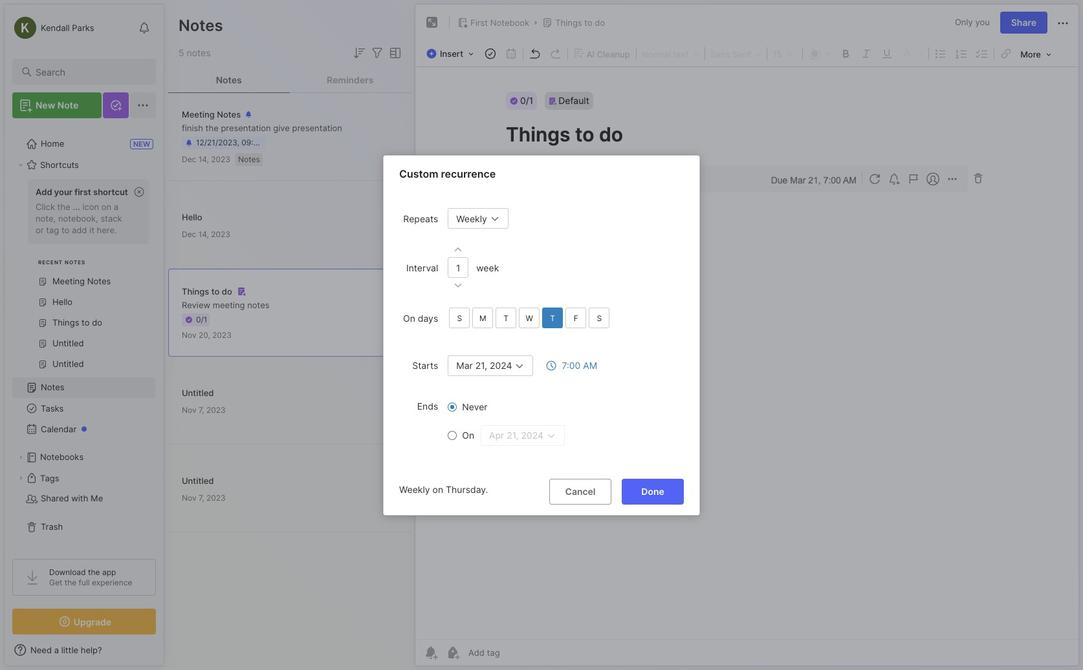 Task type: locate. For each thing, give the bounding box(es) containing it.
s right the f button
[[597, 313, 602, 323]]

2 nov 7, 2023 from the top
[[182, 493, 226, 503]]

w
[[526, 313, 533, 323]]

2023
[[211, 155, 230, 164], [211, 229, 230, 239], [212, 331, 232, 340], [206, 405, 226, 415], [206, 493, 226, 503]]

dec down the hello
[[182, 229, 196, 239]]

days
[[418, 312, 438, 323]]

14, down the hello
[[198, 229, 209, 239]]

2 t button from the left
[[542, 308, 563, 328]]

expand notebooks image
[[17, 454, 25, 462]]

None search field
[[36, 64, 144, 80]]

Note Editor text field
[[415, 67, 1079, 640]]

group
[[12, 175, 155, 383]]

1 vertical spatial nov
[[182, 405, 196, 415]]

1 vertical spatial untitled
[[182, 476, 214, 486]]

0 vertical spatial 14,
[[198, 155, 209, 164]]

shortcut
[[93, 187, 128, 197]]

nov 7, 2023
[[182, 405, 226, 415], [182, 493, 226, 503]]

2 s from the left
[[597, 313, 602, 323]]

7:00 am button
[[541, 357, 600, 375]]

full
[[79, 578, 90, 588]]

done
[[641, 486, 664, 497]]

t button left f on the top
[[542, 308, 563, 328]]

0 vertical spatial dec
[[182, 155, 196, 164]]

t for first "t" button from the right
[[550, 313, 555, 323]]

on
[[101, 202, 111, 212], [433, 484, 443, 495]]

s left m
[[457, 313, 462, 323]]

1 vertical spatial things
[[182, 287, 209, 297]]

never
[[462, 401, 488, 412]]

things up review
[[182, 287, 209, 297]]

0 vertical spatial things to do
[[555, 17, 605, 28]]

0 vertical spatial nov
[[182, 331, 196, 340]]

your
[[54, 187, 72, 197]]

0 horizontal spatial presentation
[[221, 123, 271, 133]]

0 horizontal spatial do
[[222, 287, 232, 297]]

1 vertical spatial weekly
[[399, 484, 430, 495]]

1 vertical spatial dec
[[182, 229, 196, 239]]

2 dec 14, 2023 from the top
[[182, 229, 230, 239]]

2 t from the left
[[550, 313, 555, 323]]

1 horizontal spatial t button
[[542, 308, 563, 328]]

s button right the f button
[[589, 308, 610, 328]]

first
[[470, 17, 488, 28]]

t for 2nd "t" button from right
[[504, 313, 509, 323]]

1 vertical spatial to
[[61, 225, 69, 235]]

1 horizontal spatial on
[[462, 430, 474, 441]]

review meeting notes
[[182, 300, 269, 310]]

notes
[[187, 47, 211, 58], [247, 300, 269, 310]]

1 horizontal spatial things to do
[[555, 17, 605, 28]]

give
[[273, 123, 290, 133]]

0 horizontal spatial t
[[504, 313, 509, 323]]

nov
[[182, 331, 196, 340], [182, 405, 196, 415], [182, 493, 196, 503]]

add tag image
[[445, 646, 461, 661]]

dec 14, 2023 down the hello
[[182, 229, 230, 239]]

do
[[595, 17, 605, 28], [222, 287, 232, 297]]

2 14, from the top
[[198, 229, 209, 239]]

here.
[[97, 225, 117, 235]]

0 vertical spatial dec 14, 2023
[[182, 155, 230, 164]]

Start date field
[[448, 356, 533, 376]]

reminders
[[327, 74, 374, 85]]

14,
[[198, 155, 209, 164], [198, 229, 209, 239]]

s
[[457, 313, 462, 323], [597, 313, 602, 323]]

0 horizontal spatial weekly
[[399, 484, 430, 495]]

0 horizontal spatial on
[[403, 312, 415, 323]]

1 horizontal spatial presentation
[[292, 123, 342, 133]]

notes right recent
[[65, 259, 86, 266]]

get
[[49, 578, 62, 588]]

app
[[102, 568, 116, 578]]

home
[[41, 139, 64, 149]]

add
[[72, 225, 87, 235]]

on for on days
[[403, 312, 415, 323]]

s button
[[449, 308, 470, 328], [589, 308, 610, 328]]

new
[[133, 140, 150, 149]]

t left f on the top
[[550, 313, 555, 323]]

on left "days"
[[403, 312, 415, 323]]

weekly down recurrence
[[456, 213, 487, 224]]

1 horizontal spatial on
[[433, 484, 443, 495]]

the up full at the bottom left of the page
[[88, 568, 100, 578]]

presentation up 09:00
[[221, 123, 271, 133]]

notes up meeting notes
[[216, 74, 242, 85]]

the for finish
[[205, 123, 219, 133]]

tags
[[40, 474, 59, 484]]

am right 7:00 at the right bottom of the page
[[583, 360, 597, 371]]

0 horizontal spatial to
[[61, 225, 69, 235]]

dec 14, 2023 down the 12/21/2023,
[[182, 155, 230, 164]]

2 horizontal spatial to
[[584, 17, 592, 28]]

0 horizontal spatial am
[[265, 138, 277, 148]]

weekly inside "frequency" field
[[456, 213, 487, 224]]

to
[[584, 17, 592, 28], [61, 225, 69, 235], [211, 287, 220, 297]]

tree containing home
[[5, 126, 164, 548]]

recent
[[38, 259, 63, 266]]

1 horizontal spatial am
[[583, 360, 597, 371]]

0 vertical spatial nov 7, 2023
[[182, 405, 226, 415]]

on for icon
[[101, 202, 111, 212]]

0 horizontal spatial things to do
[[182, 287, 232, 297]]

0 vertical spatial to
[[584, 17, 592, 28]]

7,
[[199, 405, 204, 415], [199, 493, 204, 503]]

t button left w
[[496, 308, 516, 328]]

m button
[[472, 308, 493, 328]]

undo image
[[526, 45, 544, 63]]

things to do button
[[540, 14, 608, 32]]

1 vertical spatial am
[[583, 360, 597, 371]]

0 horizontal spatial t button
[[496, 308, 516, 328]]

1 dec from the top
[[182, 155, 196, 164]]

on
[[403, 312, 415, 323], [462, 430, 474, 441]]

am down finish the presentation give presentation
[[265, 138, 277, 148]]

the down meeting notes
[[205, 123, 219, 133]]

weekly left thursday
[[399, 484, 430, 495]]

1 t button from the left
[[496, 308, 516, 328]]

s button left m
[[449, 308, 470, 328]]

first
[[75, 187, 91, 197]]

1 vertical spatial 7,
[[199, 493, 204, 503]]

group inside main element
[[12, 175, 155, 383]]

notes right 5
[[187, 47, 211, 58]]

1 vertical spatial on
[[462, 430, 474, 441]]

2 presentation from the left
[[292, 123, 342, 133]]

1 7, from the top
[[199, 405, 204, 415]]

things right notebook
[[555, 17, 582, 28]]

0 horizontal spatial on
[[101, 202, 111, 212]]

1 horizontal spatial to
[[211, 287, 220, 297]]

on down never
[[462, 430, 474, 441]]

icon
[[82, 202, 99, 212]]

shortcuts
[[40, 160, 79, 170]]

0 vertical spatial on
[[403, 312, 415, 323]]

notes link
[[12, 378, 155, 399]]

cancel button
[[549, 479, 611, 505]]

on left thursday
[[433, 484, 443, 495]]

notes
[[179, 16, 223, 35], [216, 74, 242, 85], [217, 109, 241, 120], [238, 155, 260, 164], [65, 259, 86, 266], [41, 383, 64, 393]]

dec 14, 2023
[[182, 155, 230, 164], [182, 229, 230, 239]]

t left w
[[504, 313, 509, 323]]

1 presentation from the left
[[221, 123, 271, 133]]

2 vertical spatial nov
[[182, 493, 196, 503]]

meeting notes
[[182, 109, 241, 120]]

review
[[182, 300, 210, 310]]

calendar button
[[12, 419, 155, 440]]

0 vertical spatial do
[[595, 17, 605, 28]]

on for on
[[462, 430, 474, 441]]

0 vertical spatial on
[[101, 202, 111, 212]]

weekly for weekly
[[456, 213, 487, 224]]

mar
[[456, 360, 473, 371]]

experience
[[92, 578, 132, 588]]

notebook,
[[58, 213, 98, 224]]

none search field inside main element
[[36, 64, 144, 80]]

finish
[[182, 123, 203, 133]]

dec
[[182, 155, 196, 164], [182, 229, 196, 239]]

1 vertical spatial nov 7, 2023
[[182, 493, 226, 503]]

tasks
[[41, 404, 64, 414]]

add your first shortcut
[[36, 187, 128, 197]]

1 vertical spatial dec 14, 2023
[[182, 229, 230, 239]]

the
[[205, 123, 219, 133], [57, 202, 70, 212], [88, 568, 100, 578], [64, 578, 76, 588]]

do inside button
[[595, 17, 605, 28]]

a
[[114, 202, 118, 212]]

1 t from the left
[[504, 313, 509, 323]]

1 horizontal spatial things
[[555, 17, 582, 28]]

tab list
[[168, 67, 411, 93]]

upgrade button
[[12, 609, 156, 635]]

on inside "icon on a note, notebook, stack or tag to add it here."
[[101, 202, 111, 212]]

f
[[574, 313, 578, 323]]

tags button
[[12, 468, 155, 489]]

0 vertical spatial things
[[555, 17, 582, 28]]

tree
[[5, 126, 164, 548]]

1 horizontal spatial s
[[597, 313, 602, 323]]

presentation
[[221, 123, 271, 133], [292, 123, 342, 133]]

trash
[[41, 522, 63, 533]]

expand tags image
[[17, 475, 25, 483]]

m
[[479, 313, 486, 323]]

0 horizontal spatial things
[[182, 287, 209, 297]]

tab list containing notes
[[168, 67, 411, 93]]

finish the presentation give presentation
[[182, 123, 342, 133]]

0 vertical spatial 7,
[[199, 405, 204, 415]]

insert image
[[423, 45, 480, 62]]

0 horizontal spatial s
[[457, 313, 462, 323]]

0 horizontal spatial notes
[[187, 47, 211, 58]]

2024
[[490, 360, 512, 371]]

font size image
[[769, 45, 801, 62]]

interval
[[406, 262, 438, 273]]

group containing add your first shortcut
[[12, 175, 155, 383]]

starts
[[412, 360, 438, 371]]

2 untitled from the top
[[182, 476, 214, 486]]

2 7, from the top
[[199, 493, 204, 503]]

1 horizontal spatial t
[[550, 313, 555, 323]]

1 vertical spatial 14,
[[198, 229, 209, 239]]

shared with me link
[[12, 489, 155, 510]]

notes right meeting
[[247, 300, 269, 310]]

with
[[71, 494, 88, 504]]

0 vertical spatial weekly
[[456, 213, 487, 224]]

notes inside notes button
[[216, 74, 242, 85]]

things
[[555, 17, 582, 28], [182, 287, 209, 297]]

weekly for weekly on thursday .
[[399, 484, 430, 495]]

download the app get the full experience
[[49, 568, 132, 588]]

0 vertical spatial untitled
[[182, 388, 214, 398]]

on left a
[[101, 202, 111, 212]]

the inside 'group'
[[57, 202, 70, 212]]

dec down finish
[[182, 155, 196, 164]]

icon on a note, notebook, stack or tag to add it here.
[[36, 202, 122, 235]]

14, down the 12/21/2023,
[[198, 155, 209, 164]]

1 vertical spatial on
[[433, 484, 443, 495]]

thursday
[[446, 484, 486, 495]]

things to do inside button
[[555, 17, 605, 28]]

presentation right give at the top left of page
[[292, 123, 342, 133]]

font color image
[[804, 45, 835, 63]]

f button
[[566, 308, 586, 328]]

more image
[[1016, 45, 1055, 62]]

t
[[504, 313, 509, 323], [550, 313, 555, 323]]

recurrence
[[441, 167, 496, 180]]

1 horizontal spatial notes
[[247, 300, 269, 310]]

1 horizontal spatial weekly
[[456, 213, 487, 224]]

1 horizontal spatial s button
[[589, 308, 610, 328]]

0 horizontal spatial s button
[[449, 308, 470, 328]]

the left ...
[[57, 202, 70, 212]]

1 horizontal spatial do
[[595, 17, 605, 28]]

notes up 12/21/2023, 09:00 am
[[217, 109, 241, 120]]



Task type: vqa. For each thing, say whether or not it's contained in the screenshot.
the left 'Things'
yes



Task type: describe. For each thing, give the bounding box(es) containing it.
notebook
[[490, 17, 529, 28]]

12/21/2023, 09:00 am
[[196, 138, 277, 148]]

tree inside main element
[[5, 126, 164, 548]]

1 s from the left
[[457, 313, 462, 323]]

trash link
[[12, 518, 155, 538]]

notebooks
[[40, 452, 84, 463]]

tag
[[46, 225, 59, 235]]

expand note image
[[424, 15, 440, 30]]

custom
[[399, 167, 438, 180]]

Frequency field
[[448, 208, 508, 229]]

first notebook button
[[455, 14, 532, 32]]

5 notes
[[179, 47, 211, 58]]

repeats
[[403, 213, 438, 224]]

first notebook
[[470, 17, 529, 28]]

the for download
[[88, 568, 100, 578]]

done button
[[622, 479, 684, 505]]

7:00
[[562, 360, 581, 371]]

0 vertical spatial notes
[[187, 47, 211, 58]]

.
[[486, 484, 488, 495]]

share
[[1011, 17, 1036, 28]]

meeting
[[213, 300, 245, 310]]

things inside things to do button
[[555, 17, 582, 28]]

hello
[[182, 212, 202, 222]]

it
[[89, 225, 94, 235]]

on for weekly
[[433, 484, 443, 495]]

1 nov from the top
[[182, 331, 196, 340]]

or
[[36, 225, 44, 235]]

me
[[91, 494, 103, 504]]

1 nov 7, 2023 from the top
[[182, 405, 226, 415]]

meeting
[[182, 109, 215, 120]]

notes up tasks
[[41, 383, 64, 393]]

to inside "icon on a note, notebook, stack or tag to add it here."
[[61, 225, 69, 235]]

1 14, from the top
[[198, 155, 209, 164]]

shortcuts button
[[12, 155, 155, 175]]

shared
[[41, 494, 69, 504]]

5
[[179, 47, 184, 58]]

tasks button
[[12, 399, 155, 419]]

new note
[[36, 100, 78, 111]]

notebooks link
[[12, 448, 155, 468]]

notes down 09:00
[[238, 155, 260, 164]]

ends
[[417, 401, 438, 412]]

1 vertical spatial things to do
[[182, 287, 232, 297]]

09:00
[[242, 138, 263, 148]]

highlight image
[[897, 45, 927, 63]]

3 nov from the top
[[182, 493, 196, 503]]

weekly on thursday .
[[399, 484, 488, 495]]

add
[[36, 187, 52, 197]]

0 vertical spatial am
[[265, 138, 277, 148]]

20,
[[199, 331, 210, 340]]

note,
[[36, 213, 56, 224]]

1 vertical spatial notes
[[247, 300, 269, 310]]

to inside button
[[584, 17, 592, 28]]

task image
[[481, 45, 500, 63]]

7:00 am
[[562, 360, 597, 371]]

custom recurrence
[[399, 167, 496, 180]]

...
[[73, 202, 80, 212]]

cancel
[[565, 486, 596, 497]]

12/21/2023,
[[196, 138, 239, 148]]

notes up 5 notes
[[179, 16, 223, 35]]

share button
[[1000, 12, 1047, 34]]

add a reminder image
[[423, 646, 439, 661]]

2 dec from the top
[[182, 229, 196, 239]]

1 s button from the left
[[449, 308, 470, 328]]

1 vertical spatial do
[[222, 287, 232, 297]]

download
[[49, 568, 86, 578]]

2 vertical spatial to
[[211, 287, 220, 297]]

you
[[975, 17, 990, 27]]

shared with me
[[41, 494, 103, 504]]

stack
[[101, 213, 122, 224]]

note window element
[[415, 4, 1079, 667]]

am inside button
[[583, 360, 597, 371]]

notes button
[[168, 67, 290, 93]]

0/1
[[196, 315, 207, 325]]

calendar
[[41, 424, 77, 435]]

click the ...
[[36, 202, 80, 212]]

Search text field
[[36, 66, 144, 78]]

notes inside 'group'
[[65, 259, 86, 266]]

upgrade
[[74, 617, 111, 628]]

2 s button from the left
[[589, 308, 610, 328]]

only
[[955, 17, 973, 27]]

font family image
[[707, 45, 765, 62]]

w button
[[519, 308, 540, 328]]

mar 21, 2024
[[456, 360, 512, 371]]

on days
[[403, 312, 438, 323]]

the for click
[[57, 202, 70, 212]]

1 dec 14, 2023 from the top
[[182, 155, 230, 164]]

nov 20, 2023
[[182, 331, 232, 340]]

main element
[[0, 0, 168, 671]]

2 nov from the top
[[182, 405, 196, 415]]

the down download
[[64, 578, 76, 588]]

recent notes
[[38, 259, 86, 266]]

only you
[[955, 17, 990, 27]]

1 untitled from the top
[[182, 388, 214, 398]]

click
[[36, 202, 55, 212]]

week
[[476, 262, 499, 273]]

21,
[[475, 360, 487, 371]]

reminders button
[[290, 67, 411, 93]]

heading level image
[[638, 45, 703, 62]]



